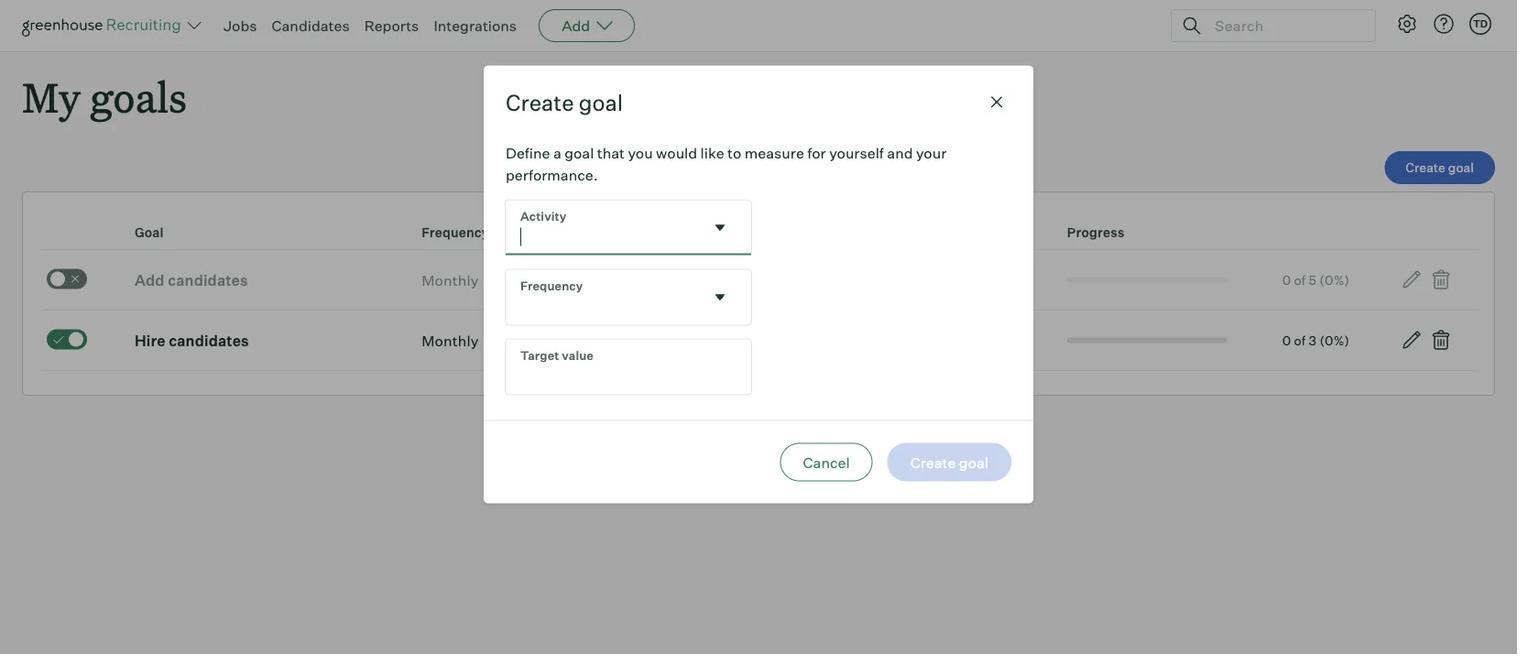 Task type: vqa. For each thing, say whether or not it's contained in the screenshot.
second - from the bottom
yes



Task type: describe. For each thing, give the bounding box(es) containing it.
add button
[[539, 9, 635, 42]]

jobs link
[[224, 16, 257, 35]]

edit goal icon image for hire candidates
[[1401, 329, 1423, 351]]

create inside 'button'
[[1406, 160, 1446, 176]]

2 toggle flyout image from the top
[[711, 288, 729, 306]]

like
[[701, 143, 724, 162]]

and
[[887, 143, 913, 162]]

0 horizontal spatial create goal
[[506, 88, 623, 116]]

progress
[[1067, 225, 1125, 241]]

- for add candidates
[[765, 271, 772, 289]]

1, for hire candidates
[[713, 331, 723, 350]]

candidates for hire candidates
[[169, 331, 249, 350]]

5
[[1309, 272, 1317, 288]]

integrations link
[[434, 16, 517, 35]]

candidates link
[[272, 16, 350, 35]]

of for hire candidates
[[1294, 332, 1306, 348]]

reports link
[[364, 16, 419, 35]]

you
[[628, 143, 653, 162]]

edit goal icon image for add candidates
[[1401, 269, 1423, 291]]

time period
[[637, 225, 714, 241]]

cancel
[[803, 453, 850, 471]]

create goal inside create goal 'button'
[[1406, 160, 1474, 176]]

time
[[637, 225, 670, 241]]

1 toggle flyout image from the top
[[711, 218, 729, 237]]

integrations
[[434, 16, 517, 35]]

jobs
[[224, 16, 257, 35]]

measure
[[745, 143, 804, 162]]

to
[[728, 143, 742, 162]]

your
[[916, 143, 947, 162]]

add for add candidates
[[135, 271, 165, 289]]

would
[[656, 143, 697, 162]]

td button
[[1470, 13, 1492, 35]]

goal inside define a goal that you would like to measure for yourself and your performance.
[[565, 143, 594, 162]]



Task type: locate. For each thing, give the bounding box(es) containing it.
2 1, from the top
[[713, 331, 723, 350]]

candidates right hire
[[169, 331, 249, 350]]

of
[[1294, 272, 1306, 288], [1294, 332, 1306, 348]]

define
[[506, 143, 550, 162]]

(0%) right 5
[[1320, 272, 1350, 288]]

add inside add popup button
[[562, 16, 590, 35]]

1 30, from the top
[[851, 271, 874, 289]]

0 vertical spatial toggle flyout image
[[711, 218, 729, 237]]

for
[[807, 143, 826, 162]]

configure image
[[1396, 13, 1418, 35]]

None number field
[[506, 339, 751, 394]]

0 vertical spatial 30,
[[851, 271, 874, 289]]

1 vertical spatial (0%)
[[1320, 332, 1350, 348]]

0 horizontal spatial add
[[135, 271, 165, 289]]

Search text field
[[1210, 12, 1359, 39]]

of for add candidates
[[1294, 272, 1306, 288]]

(0%) for add candidates
[[1320, 272, 1350, 288]]

performance.
[[506, 165, 598, 184]]

of left 5
[[1294, 272, 1306, 288]]

1 vertical spatial november 1, 2023 - november 30, 2023
[[637, 331, 914, 350]]

0 left 3
[[1282, 332, 1291, 348]]

candidates up hire candidates
[[168, 271, 248, 289]]

1 vertical spatial toggle flyout image
[[711, 288, 729, 306]]

(0%) right 3
[[1320, 332, 1350, 348]]

0 vertical spatial 1,
[[713, 271, 723, 289]]

1 horizontal spatial create
[[1406, 160, 1446, 176]]

november 1, 2023 - november 30, 2023
[[637, 271, 914, 289], [637, 331, 914, 350]]

monthly for add candidates
[[422, 271, 479, 289]]

1 vertical spatial monthly
[[422, 331, 479, 350]]

td button
[[1466, 9, 1495, 38]]

30, for hire candidates
[[851, 331, 874, 350]]

1 vertical spatial edit goal icon image
[[1401, 329, 1423, 351]]

1 vertical spatial progress bar
[[1067, 338, 1228, 343]]

1 vertical spatial create goal
[[1406, 160, 1474, 176]]

2 monthly from the top
[[422, 331, 479, 350]]

1 remove goal icon image from the top
[[1430, 269, 1452, 291]]

progress bar for hire candidates
[[1067, 338, 1228, 343]]

november
[[637, 271, 709, 289], [776, 271, 848, 289], [637, 331, 709, 350], [776, 331, 848, 350]]

1 vertical spatial -
[[765, 331, 772, 350]]

add for add
[[562, 16, 590, 35]]

(0%) for hire candidates
[[1320, 332, 1350, 348]]

(0%)
[[1320, 272, 1350, 288], [1320, 332, 1350, 348]]

1 progress bar from the top
[[1067, 277, 1228, 283]]

candidates
[[272, 16, 350, 35]]

1 vertical spatial of
[[1294, 332, 1306, 348]]

0 vertical spatial 0
[[1282, 272, 1291, 288]]

2 30, from the top
[[851, 331, 874, 350]]

3
[[1309, 332, 1317, 348]]

reports
[[364, 16, 419, 35]]

0 of 5 (0%)
[[1282, 272, 1350, 288]]

0 vertical spatial november 1, 2023 - november 30, 2023
[[637, 271, 914, 289]]

a
[[553, 143, 561, 162]]

period
[[672, 225, 714, 241]]

goals
[[90, 70, 187, 124]]

2023
[[726, 271, 762, 289], [878, 271, 914, 289], [726, 331, 762, 350], [878, 331, 914, 350]]

yourself
[[829, 143, 884, 162]]

remove goal icon image for hire candidates
[[1430, 329, 1452, 351]]

1 (0%) from the top
[[1320, 272, 1350, 288]]

hire
[[135, 331, 166, 350]]

toggle flyout image
[[711, 218, 729, 237], [711, 288, 729, 306]]

2 (0%) from the top
[[1320, 332, 1350, 348]]

- for hire candidates
[[765, 331, 772, 350]]

None field
[[506, 200, 751, 255], [506, 270, 751, 325], [506, 200, 751, 255], [506, 270, 751, 325]]

None checkbox
[[47, 269, 87, 289], [47, 330, 87, 350], [47, 269, 87, 289], [47, 330, 87, 350]]

0 for hire candidates
[[1282, 332, 1291, 348]]

toggle flyout image down period
[[711, 288, 729, 306]]

monthly
[[422, 271, 479, 289], [422, 331, 479, 350]]

1 edit goal icon image from the top
[[1401, 269, 1423, 291]]

0 vertical spatial (0%)
[[1320, 272, 1350, 288]]

0 left 5
[[1282, 272, 1291, 288]]

create goal
[[506, 88, 623, 116], [1406, 160, 1474, 176]]

my
[[22, 70, 81, 124]]

remove goal icon image for add candidates
[[1430, 269, 1452, 291]]

0 vertical spatial create goal
[[506, 88, 623, 116]]

2 edit goal icon image from the top
[[1401, 329, 1423, 351]]

2 - from the top
[[765, 331, 772, 350]]

1 of from the top
[[1294, 272, 1306, 288]]

1 vertical spatial add
[[135, 271, 165, 289]]

goal
[[579, 88, 623, 116], [565, 143, 594, 162], [1448, 160, 1474, 176]]

create
[[506, 88, 574, 116], [1406, 160, 1446, 176]]

add
[[562, 16, 590, 35], [135, 271, 165, 289]]

0 vertical spatial edit goal icon image
[[1401, 269, 1423, 291]]

1 1, from the top
[[713, 271, 723, 289]]

edit goal icon image
[[1401, 269, 1423, 291], [1401, 329, 1423, 351]]

30,
[[851, 271, 874, 289], [851, 331, 874, 350]]

0 for add candidates
[[1282, 272, 1291, 288]]

1, for add candidates
[[713, 271, 723, 289]]

30, for add candidates
[[851, 271, 874, 289]]

0 horizontal spatial create
[[506, 88, 574, 116]]

candidates for add candidates
[[168, 271, 248, 289]]

0
[[1282, 272, 1291, 288], [1282, 332, 1291, 348]]

that
[[597, 143, 625, 162]]

cancel button
[[780, 443, 873, 481]]

close modal icon image
[[986, 91, 1008, 113]]

0 vertical spatial of
[[1294, 272, 1306, 288]]

1 vertical spatial 0
[[1282, 332, 1291, 348]]

my goals
[[22, 70, 187, 124]]

0 vertical spatial -
[[765, 271, 772, 289]]

1 vertical spatial create
[[1406, 160, 1446, 176]]

1 vertical spatial candidates
[[169, 331, 249, 350]]

create goal button
[[1385, 151, 1495, 184]]

1 monthly from the top
[[422, 271, 479, 289]]

td
[[1473, 17, 1488, 30]]

1 0 from the top
[[1282, 272, 1291, 288]]

greenhouse recruiting image
[[22, 15, 187, 37]]

november 1, 2023 - november 30, 2023 for add candidates
[[637, 271, 914, 289]]

1 horizontal spatial create goal
[[1406, 160, 1474, 176]]

2 november 1, 2023 - november 30, 2023 from the top
[[637, 331, 914, 350]]

2 0 from the top
[[1282, 332, 1291, 348]]

0 vertical spatial progress bar
[[1067, 277, 1228, 283]]

add candidates
[[135, 271, 248, 289]]

1,
[[713, 271, 723, 289], [713, 331, 723, 350]]

define a goal that you would like to measure for yourself and your performance.
[[506, 143, 947, 184]]

toggle flyout image down define a goal that you would like to measure for yourself and your performance.
[[711, 218, 729, 237]]

2 of from the top
[[1294, 332, 1306, 348]]

goal inside create goal 'button'
[[1448, 160, 1474, 176]]

0 vertical spatial remove goal icon image
[[1430, 269, 1452, 291]]

0 vertical spatial create
[[506, 88, 574, 116]]

remove goal icon image
[[1430, 269, 1452, 291], [1430, 329, 1452, 351]]

0 vertical spatial add
[[562, 16, 590, 35]]

1 horizontal spatial add
[[562, 16, 590, 35]]

1 vertical spatial 1,
[[713, 331, 723, 350]]

0 of 3 (0%)
[[1282, 332, 1350, 348]]

goal
[[135, 225, 164, 241]]

2 progress bar from the top
[[1067, 338, 1228, 343]]

-
[[765, 271, 772, 289], [765, 331, 772, 350]]

0 vertical spatial monthly
[[422, 271, 479, 289]]

1 vertical spatial remove goal icon image
[[1430, 329, 1452, 351]]

1 - from the top
[[765, 271, 772, 289]]

0 vertical spatial candidates
[[168, 271, 248, 289]]

None text field
[[506, 200, 704, 255], [506, 270, 704, 325], [506, 200, 704, 255], [506, 270, 704, 325]]

november 1, 2023 - november 30, 2023 for hire candidates
[[637, 331, 914, 350]]

1 november 1, 2023 - november 30, 2023 from the top
[[637, 271, 914, 289]]

1 vertical spatial 30,
[[851, 331, 874, 350]]

2 remove goal icon image from the top
[[1430, 329, 1452, 351]]

candidates
[[168, 271, 248, 289], [169, 331, 249, 350]]

progress bar
[[1067, 277, 1228, 283], [1067, 338, 1228, 343]]

monthly for hire candidates
[[422, 331, 479, 350]]

hire candidates
[[135, 331, 249, 350]]

of left 3
[[1294, 332, 1306, 348]]

frequency
[[422, 225, 489, 241]]

progress bar for add candidates
[[1067, 277, 1228, 283]]



